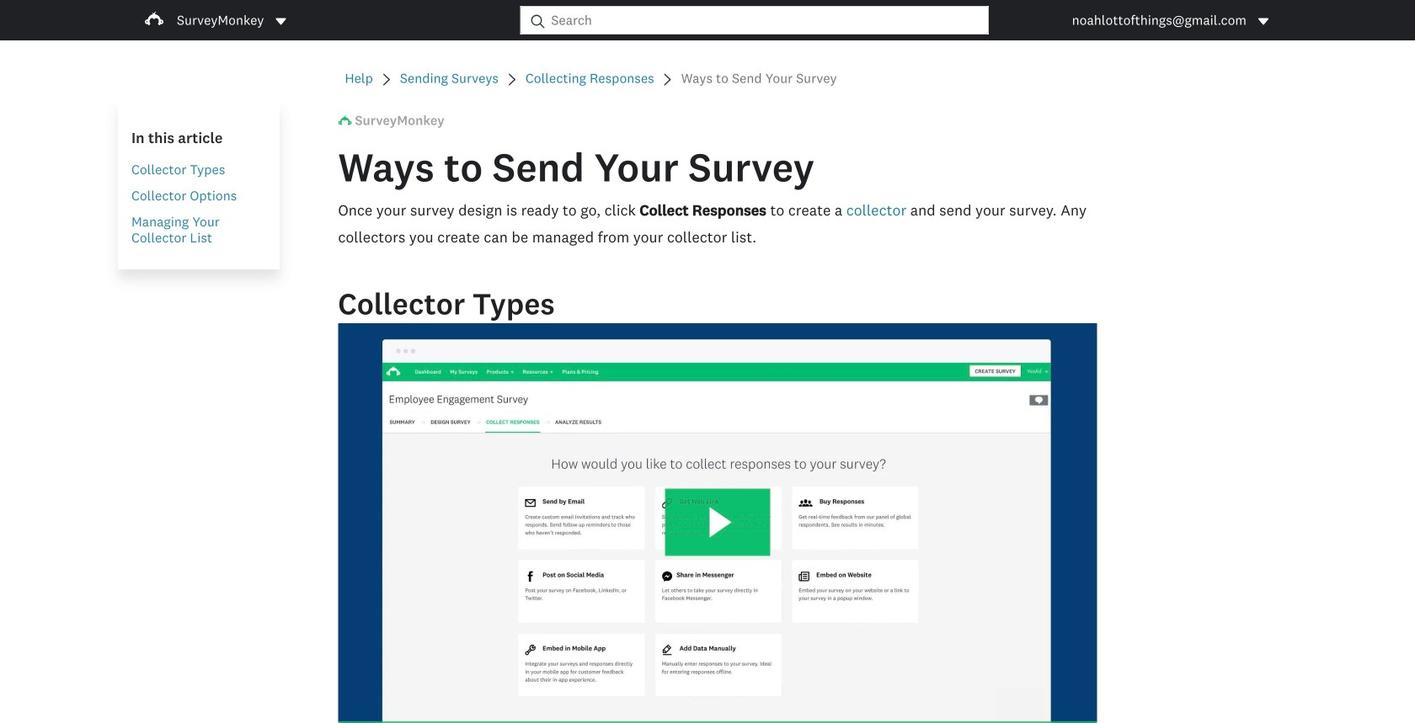 Task type: locate. For each thing, give the bounding box(es) containing it.
open image
[[1257, 15, 1271, 28], [276, 18, 286, 25]]

Search text field
[[545, 7, 988, 34]]

1 horizontal spatial open image
[[1259, 18, 1269, 25]]

1 horizontal spatial open image
[[1257, 15, 1271, 28]]

search image
[[531, 15, 545, 28]]

open image
[[274, 15, 288, 28], [1259, 18, 1269, 25]]

0 horizontal spatial open image
[[274, 15, 288, 28]]



Task type: describe. For each thing, give the bounding box(es) containing it.
open image inside image
[[1259, 18, 1269, 25]]

video element
[[338, 324, 1098, 724]]

0 horizontal spatial open image
[[276, 18, 286, 25]]

search image
[[531, 15, 545, 28]]



Task type: vqa. For each thing, say whether or not it's contained in the screenshot.
Search image
yes



